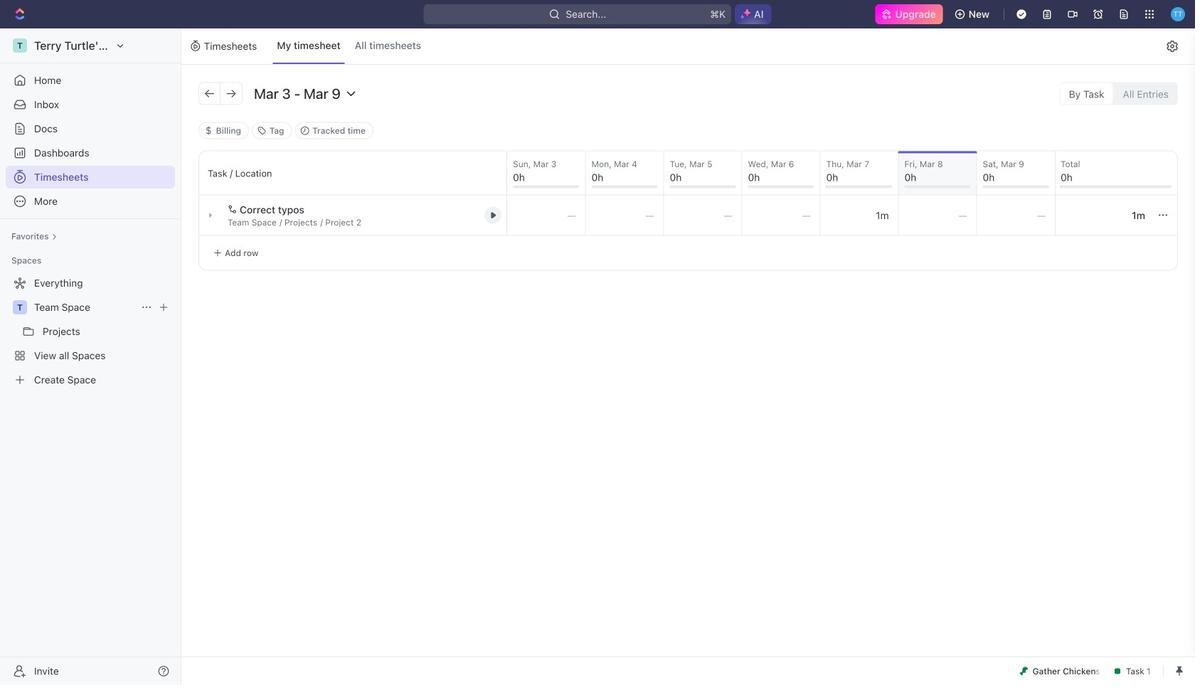 Task type: locate. For each thing, give the bounding box(es) containing it.
— text field
[[508, 195, 586, 235], [586, 195, 664, 235], [743, 195, 820, 235], [821, 195, 899, 235], [899, 195, 977, 235]]

— text field
[[665, 195, 742, 235], [978, 195, 1056, 235], [1056, 195, 1155, 235]]

sidebar navigation
[[0, 28, 184, 686]]

4 — text field from the left
[[821, 195, 899, 235]]

1 — text field from the left
[[665, 195, 742, 235]]

tree
[[6, 272, 175, 392]]

drumstick bite image
[[1020, 667, 1029, 676]]

5 — text field from the left
[[899, 195, 977, 235]]

tree inside sidebar navigation
[[6, 272, 175, 392]]

terry turtle's workspace, , element
[[13, 38, 27, 53]]

2 — text field from the left
[[586, 195, 664, 235]]

3 — text field from the left
[[1056, 195, 1155, 235]]



Task type: describe. For each thing, give the bounding box(es) containing it.
1 — text field from the left
[[508, 195, 586, 235]]

3 — text field from the left
[[743, 195, 820, 235]]

team space, , element
[[13, 300, 27, 315]]

2 — text field from the left
[[978, 195, 1056, 235]]



Task type: vqa. For each thing, say whether or not it's contained in the screenshot.
2nd Unread icon from the bottom
no



